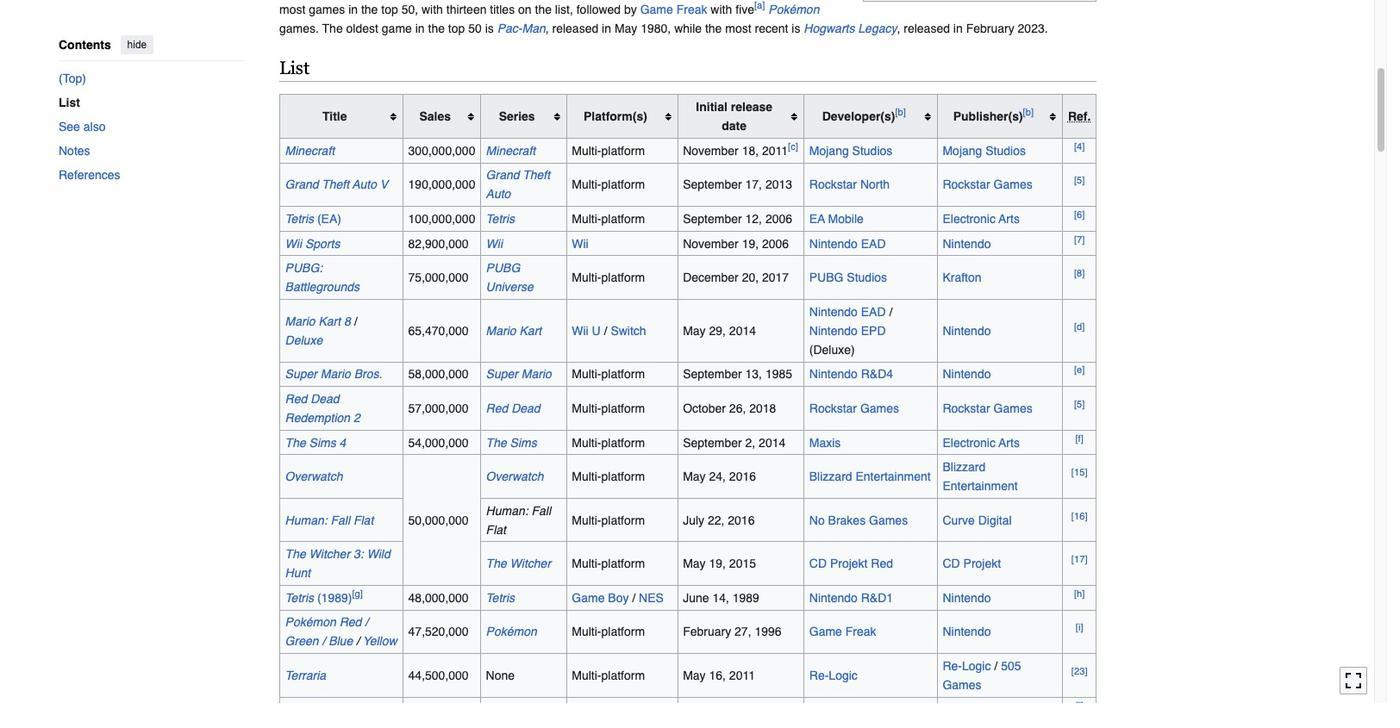 Task type: vqa. For each thing, say whether or not it's contained in the screenshot.


Task type: describe. For each thing, give the bounding box(es) containing it.
game boy / nes
[[572, 591, 664, 605]]

[7] link
[[1074, 234, 1085, 246]]

deluxe link
[[285, 333, 323, 347]]

13,
[[745, 368, 762, 381]]

9 multi-platform from the top
[[572, 514, 645, 527]]

november for november 18, 2011 [c]
[[683, 144, 739, 158]]

sales
[[419, 110, 451, 123]]

multi- for pubg universe
[[572, 271, 601, 285]]

tetris (ea)
[[285, 212, 341, 226]]

2 minecraft link from the left
[[486, 144, 536, 158]]

games for games rockstar games link
[[994, 402, 1033, 415]]

top
[[448, 22, 465, 36]]

multi-platform for pubg universe
[[572, 271, 645, 285]]

blue
[[329, 635, 353, 649]]

(top)
[[59, 71, 86, 85]]

0 horizontal spatial february
[[683, 625, 731, 639]]

rockstar games for games
[[943, 402, 1033, 415]]

electronic arts link for maxis
[[943, 436, 1020, 450]]

multi- for super mario
[[572, 368, 601, 381]]

0 horizontal spatial game freak link
[[640, 3, 707, 17]]

4
[[339, 436, 346, 450]]

boy
[[608, 591, 629, 605]]

the for the sims
[[486, 436, 507, 450]]

release
[[731, 100, 772, 114]]

1 in from the left
[[415, 22, 425, 36]]

dead for red dead
[[511, 402, 540, 415]]

2 nintendo link from the top
[[943, 324, 991, 338]]

pubg: battlegrounds
[[285, 261, 360, 294]]

studios down "publisher(s) [b]"
[[986, 144, 1026, 158]]

electronic arts link for ea mobile
[[943, 212, 1020, 226]]

red up the sims link at bottom
[[486, 402, 508, 415]]

2011 for 16,
[[729, 669, 755, 683]]

58,000,000
[[408, 368, 469, 381]]

1 mojang studios link from the left
[[809, 144, 893, 158]]

grand theft auto v link
[[285, 178, 388, 192]]

12 multi-platform from the top
[[572, 669, 645, 683]]

[f]
[[1075, 433, 1084, 445]]

[16]
[[1071, 510, 1088, 522]]

1 horizontal spatial blizzard entertainment link
[[943, 460, 1018, 493]]

1 horizontal spatial human: fall flat
[[486, 504, 551, 537]]

1 horizontal spatial list
[[279, 58, 310, 79]]

grand for grand theft auto
[[486, 168, 519, 182]]

studios for krafton
[[847, 271, 887, 285]]

[5] link for rockstar north
[[1074, 175, 1085, 187]]

[b] for developer(s)
[[895, 106, 906, 119]]

[17] link
[[1071, 554, 1088, 566]]

july 22, 2016
[[683, 514, 755, 527]]

nintendo r&d4 link
[[809, 368, 893, 381]]

title
[[322, 110, 347, 123]]

2 minecraft from the left
[[486, 144, 536, 158]]

re-logic
[[809, 669, 858, 683]]

grand theft auto
[[486, 168, 550, 201]]

theft for grand theft auto v
[[322, 178, 349, 192]]

projekt for cd projekt red
[[830, 557, 868, 571]]

[h]
[[1074, 588, 1085, 600]]

[5] for rockstar games
[[1074, 399, 1085, 411]]

[15] link
[[1071, 467, 1088, 479]]

cd projekt red link
[[809, 557, 893, 571]]

ea mobile link
[[809, 212, 864, 226]]

grand theft auto v
[[285, 178, 388, 192]]

[d]
[[1074, 321, 1085, 333]]

0 horizontal spatial human:
[[285, 514, 327, 527]]

grand theft auto link
[[486, 168, 550, 201]]

rockstar for rockstar games link associated with north
[[943, 178, 990, 192]]

1 horizontal spatial flat
[[486, 523, 506, 537]]

redemption
[[285, 411, 350, 425]]

electronic for ea mobile
[[943, 212, 996, 226]]

hide
[[127, 39, 147, 51]]

hogwarts
[[804, 22, 855, 36]]

nintendo link for freak
[[943, 625, 991, 639]]

1 minecraft from the left
[[285, 144, 335, 158]]

electronic for maxis
[[943, 436, 996, 450]]

2 mojang studios link from the left
[[943, 144, 1026, 158]]

kart for mario kart 8 / deluxe
[[319, 314, 341, 328]]

electronic arts for maxis
[[943, 436, 1020, 450]]

2 wii link from the left
[[572, 237, 589, 250]]

22,
[[708, 514, 725, 527]]

multi-platform for the sims
[[572, 436, 645, 450]]

2 mojang studios from the left
[[943, 144, 1026, 158]]

rockstar games for north
[[943, 178, 1033, 192]]

wild
[[367, 548, 390, 561]]

tetris up the 'wii sports' link at the top left of the page
[[285, 212, 314, 226]]

505
[[1001, 660, 1021, 673]]

may for may 16, 2011
[[683, 669, 706, 683]]

mario kart 8 / deluxe
[[285, 314, 357, 347]]

[b] link for developer(s)
[[895, 106, 906, 119]]

wii sports
[[285, 237, 340, 250]]

platform for the sims
[[601, 436, 645, 450]]

[23]
[[1071, 666, 1088, 678]]

75,000,000
[[408, 271, 469, 285]]

[7]
[[1074, 234, 1085, 246]]

november 19, 2006
[[683, 237, 789, 250]]

kart for mario kart
[[519, 324, 542, 338]]

game freak with five
[[640, 3, 754, 17]]

red inside red dead redemption 2
[[285, 392, 307, 406]]

[g]
[[352, 588, 363, 600]]

1 mojang from the left
[[809, 144, 849, 158]]

505 games link
[[943, 660, 1021, 692]]

platform for tetris
[[601, 212, 645, 226]]

1 released from the left
[[552, 22, 598, 36]]

most
[[725, 22, 751, 36]]

red dead
[[486, 402, 540, 415]]

also
[[83, 119, 106, 133]]

300,000,000
[[408, 144, 475, 158]]

the for the witcher
[[486, 557, 507, 571]]

wii u link
[[572, 324, 601, 338]]

multi- for minecraft
[[572, 144, 601, 158]]

red up r&d1
[[871, 557, 893, 571]]

19, for may
[[709, 557, 726, 571]]

0 horizontal spatial fall
[[331, 514, 350, 527]]

overwatch for second overwatch link from the left
[[486, 470, 544, 484]]

freak for game freak with five
[[676, 3, 707, 17]]

multi- for grand theft auto
[[572, 178, 601, 192]]

mario up red dead
[[521, 368, 552, 381]]

ead for nintendo ead
[[861, 237, 886, 250]]

nintendo epd link
[[809, 324, 886, 338]]

multi-platform for pokémon
[[572, 625, 645, 639]]

0 horizontal spatial blizzard entertainment link
[[809, 470, 931, 484]]

9 platform from the top
[[601, 514, 645, 527]]

july
[[683, 514, 704, 527]]

multi- for pokémon
[[572, 625, 601, 639]]

re- for re-logic /
[[943, 660, 962, 673]]

projekt for cd projekt
[[963, 557, 1001, 571]]

hunt
[[285, 567, 311, 580]]

super mario link
[[486, 368, 552, 381]]

cd projekt
[[943, 557, 1001, 571]]

curve
[[943, 514, 975, 527]]

the for the sims 4
[[285, 436, 306, 450]]

the inside pokémon games. the oldest game in the top 50 is pac-man , released in may 1980, while the most recent is hogwarts legacy , released in february 2023.
[[322, 22, 343, 36]]

pubg:
[[285, 261, 323, 275]]

yellow link
[[363, 635, 397, 649]]

1 nintendo ead link from the top
[[809, 237, 886, 250]]

9 multi- from the top
[[572, 514, 601, 527]]

blizzard for left blizzard entertainment link
[[809, 470, 852, 484]]

cd for cd projekt red
[[809, 557, 827, 571]]

october 26, 2018
[[683, 402, 776, 415]]

sports
[[305, 237, 340, 250]]

rockstar games link for north
[[943, 178, 1033, 192]]

platform for overwatch
[[601, 470, 645, 484]]

red dead link
[[486, 402, 540, 415]]

pubg studios link
[[809, 271, 887, 285]]

multi- for the sims
[[572, 436, 601, 450]]

82,900,000
[[408, 237, 469, 250]]

10 multi-platform from the top
[[572, 557, 645, 571]]

the sims link
[[486, 436, 537, 450]]

[i] link
[[1076, 622, 1083, 634]]

mario inside mario kart 8 / deluxe
[[285, 314, 315, 328]]

curve digital
[[943, 514, 1012, 527]]

super for super mario
[[486, 368, 518, 381]]

tetris down grand theft auto link
[[486, 212, 515, 226]]

[c]
[[788, 141, 798, 153]]

theft for grand theft auto
[[523, 168, 550, 182]]

september for september 2, 2014
[[683, 436, 742, 450]]

blizzard entertainment for blizzard entertainment link to the right
[[943, 460, 1018, 493]]

platform for super mario
[[601, 368, 645, 381]]

0 horizontal spatial re-logic link
[[809, 669, 858, 683]]

/ inside nintendo ead / nintendo epd (deluxe)
[[889, 305, 893, 319]]

november for november 19, 2006
[[683, 237, 739, 250]]

north
[[860, 178, 890, 192]]

tetris inside "tetris (1989) [g]"
[[285, 591, 314, 605]]

digital
[[978, 514, 1012, 527]]

sims for the sims 4
[[309, 436, 336, 450]]

[16] link
[[1071, 510, 1088, 522]]

pubg studios
[[809, 271, 887, 285]]

2 released from the left
[[904, 22, 950, 36]]

mario down universe at the top
[[486, 324, 516, 338]]

0 horizontal spatial human: fall flat
[[285, 514, 374, 527]]

the witcher 3: wild hunt link
[[285, 548, 390, 580]]

1 minecraft link from the left
[[285, 144, 335, 158]]

[5] for rockstar north
[[1074, 175, 1085, 187]]

24,
[[709, 470, 726, 484]]

[g] link
[[352, 588, 363, 600]]

multi- for overwatch
[[572, 470, 601, 484]]

47,520,000
[[408, 625, 469, 639]]

december 20, 2017
[[683, 271, 789, 285]]

may for may 19, 2015
[[683, 557, 706, 571]]

dead for red dead redemption 2
[[311, 392, 339, 406]]

1 vertical spatial game freak link
[[809, 625, 876, 639]]

electronic arts for ea mobile
[[943, 212, 1020, 226]]

2 , from the left
[[897, 22, 900, 36]]

[15]
[[1071, 467, 1088, 479]]

no brakes games
[[809, 514, 908, 527]]

tetris link for 48,000,000
[[486, 591, 515, 605]]

multi- for red dead
[[572, 402, 601, 415]]

pubg universe link
[[486, 261, 534, 294]]

references link
[[59, 163, 245, 187]]

september 13, 1985
[[683, 368, 792, 381]]

1 mojang studios from the left
[[809, 144, 893, 158]]



Task type: locate. For each thing, give the bounding box(es) containing it.
may left 29,
[[683, 324, 706, 338]]

1 wii link from the left
[[486, 237, 503, 250]]

0 vertical spatial electronic
[[943, 212, 996, 226]]

may 24, 2016
[[683, 470, 756, 484]]

0 horizontal spatial mojang
[[809, 144, 849, 158]]

mario left bros.
[[321, 368, 351, 381]]

tetris link down the witcher link
[[486, 591, 515, 605]]

ead up epd
[[861, 305, 886, 319]]

1 vertical spatial [5]
[[1074, 399, 1085, 411]]

may for may 29, 2014
[[683, 324, 706, 338]]

[d] link
[[1074, 321, 1085, 333]]

overwatch link
[[285, 470, 343, 484], [486, 470, 544, 484]]

contents
[[59, 38, 111, 52]]

minecraft
[[285, 144, 335, 158], [486, 144, 536, 158]]

blizzard up 'curve' at the right
[[943, 460, 986, 474]]

7 multi-platform from the top
[[572, 436, 645, 450]]

switch
[[611, 324, 646, 338]]

2 november from the top
[[683, 237, 739, 250]]

1 horizontal spatial auto
[[486, 187, 511, 201]]

2 electronic arts link from the top
[[943, 436, 1020, 450]]

2 cd from the left
[[943, 557, 960, 571]]

blizzard entertainment up "no brakes games"
[[809, 470, 931, 484]]

released right man
[[552, 22, 598, 36]]

6 multi-platform from the top
[[572, 402, 645, 415]]

1 horizontal spatial logic
[[962, 660, 991, 673]]

2 mojang from the left
[[943, 144, 982, 158]]

game for game freak
[[809, 625, 842, 639]]

1 horizontal spatial mojang studios
[[943, 144, 1026, 158]]

entertainment up 'no brakes games' link
[[856, 470, 931, 484]]

2006
[[765, 212, 792, 226], [762, 237, 789, 250]]

1 horizontal spatial sims
[[510, 436, 537, 450]]

pubg up universe at the top
[[486, 261, 520, 275]]

2011 inside november 18, 2011 [c]
[[762, 144, 788, 158]]

games.
[[279, 22, 319, 36]]

studios down nintendo ead
[[847, 271, 887, 285]]

3 nintendo link from the top
[[943, 368, 991, 381]]

electronic up curve digital
[[943, 436, 996, 450]]

nintendo ead link up nintendo epd link
[[809, 305, 886, 319]]

minecraft link down series
[[486, 144, 536, 158]]

57,000,000
[[408, 402, 469, 415]]

2013
[[765, 178, 792, 192]]

2016 for july 22, 2016
[[728, 514, 755, 527]]

2006 down 12,
[[762, 237, 789, 250]]

0 vertical spatial february
[[966, 22, 1014, 36]]

1 horizontal spatial pokémon
[[486, 625, 537, 639]]

[b] for publisher(s)
[[1023, 106, 1034, 119]]

the witcher
[[486, 557, 551, 571]]

february inside pokémon games. the oldest game in the top 50 is pac-man , released in may 1980, while the most recent is hogwarts legacy , released in february 2023.
[[966, 22, 1014, 36]]

green
[[285, 635, 319, 649]]

flat up 3:
[[353, 514, 374, 527]]

3 september from the top
[[683, 368, 742, 381]]

projekt up nintendo r&d1
[[830, 557, 868, 571]]

2 nintendo ead link from the top
[[809, 305, 886, 319]]

2011 right 18,
[[762, 144, 788, 158]]

nintendo link for r&d4
[[943, 368, 991, 381]]

1 the from the left
[[428, 22, 445, 36]]

2015
[[729, 557, 756, 571]]

human: fall flat up 'the witcher 3: wild hunt'
[[285, 514, 374, 527]]

auto for grand theft auto v
[[352, 178, 377, 192]]

2 sims from the left
[[510, 436, 537, 450]]

0 horizontal spatial blizzard entertainment
[[809, 470, 931, 484]]

1989
[[733, 591, 759, 605]]

brakes
[[828, 514, 866, 527]]

0 horizontal spatial re-
[[809, 669, 829, 683]]

pokémon up green
[[285, 616, 336, 630]]

mario kart link
[[486, 324, 542, 338]]

sims
[[309, 436, 336, 450], [510, 436, 537, 450]]

6 multi- from the top
[[572, 402, 601, 415]]

4 nintendo link from the top
[[943, 591, 991, 605]]

0 horizontal spatial 2011
[[729, 669, 755, 683]]

1 horizontal spatial is
[[792, 22, 800, 36]]

12 platform from the top
[[601, 669, 645, 683]]

february left 2023.
[[966, 22, 1014, 36]]

initial
[[696, 100, 728, 114]]

1 horizontal spatial fall
[[532, 504, 551, 518]]

may left 24,
[[683, 470, 706, 484]]

terraria link
[[285, 669, 326, 683]]

1 horizontal spatial released
[[904, 22, 950, 36]]

see
[[59, 119, 80, 133]]

game up 1980, on the left top
[[640, 3, 673, 17]]

nes
[[639, 591, 664, 605]]

1 [5] from the top
[[1074, 175, 1085, 187]]

3 platform from the top
[[601, 212, 645, 226]]

1 horizontal spatial 2011
[[762, 144, 788, 158]]

1 electronic arts link from the top
[[943, 212, 1020, 226]]

logic for re-logic /
[[962, 660, 991, 673]]

0 horizontal spatial kart
[[319, 314, 341, 328]]

0 horizontal spatial minecraft link
[[285, 144, 335, 158]]

2018
[[749, 402, 776, 415]]

pubg for pubg studios
[[809, 271, 844, 285]]

universe
[[486, 280, 534, 294]]

released
[[552, 22, 598, 36], [904, 22, 950, 36]]

1 horizontal spatial theft
[[523, 168, 550, 182]]

multi-platform for red dead
[[572, 402, 645, 415]]

, right pac-
[[545, 22, 549, 36]]

battlegrounds
[[285, 280, 360, 294]]

2016 right '22,' in the right bottom of the page
[[728, 514, 755, 527]]

2 overwatch from the left
[[486, 470, 544, 484]]

auto left the v
[[352, 178, 377, 192]]

blizzard down the maxis link at the right of the page
[[809, 470, 852, 484]]

0 vertical spatial [5] link
[[1074, 175, 1085, 187]]

2006 for november 19, 2006
[[762, 237, 789, 250]]

grand
[[486, 168, 519, 182], [285, 178, 319, 192]]

1 horizontal spatial ,
[[897, 22, 900, 36]]

cd projekt red
[[809, 557, 893, 571]]

1 is from the left
[[485, 22, 494, 36]]

list link
[[59, 90, 259, 114]]

1 nintendo link from the top
[[943, 237, 991, 250]]

entertainment for left blizzard entertainment link
[[856, 470, 931, 484]]

0 horizontal spatial released
[[552, 22, 598, 36]]

2014 right 2,
[[759, 436, 786, 450]]

2 super from the left
[[486, 368, 518, 381]]

human: up the witcher
[[486, 504, 528, 518]]

2 tetris link from the top
[[486, 591, 515, 605]]

8 multi- from the top
[[572, 470, 601, 484]]

3 multi- from the top
[[572, 212, 601, 226]]

2 [5] link from the top
[[1074, 399, 1085, 411]]

blizzard entertainment link up "no brakes games"
[[809, 470, 931, 484]]

5 multi-platform from the top
[[572, 368, 645, 381]]

re-logic link left 505
[[943, 660, 991, 673]]

0 vertical spatial list
[[279, 58, 310, 79]]

ea mobile
[[809, 212, 864, 226]]

0 vertical spatial nintendo ead link
[[809, 237, 886, 250]]

multi-platform for overwatch
[[572, 470, 645, 484]]

game for game boy / nes
[[572, 591, 605, 605]]

entertainment up curve digital
[[943, 479, 1018, 493]]

the down with
[[705, 22, 722, 36]]

0 horizontal spatial sims
[[309, 436, 336, 450]]

4 september from the top
[[683, 436, 742, 450]]

0 vertical spatial arts
[[999, 212, 1020, 226]]

0 horizontal spatial overwatch
[[285, 470, 343, 484]]

tetris down hunt
[[285, 591, 314, 605]]

0 vertical spatial 2014
[[729, 324, 756, 338]]

1 vertical spatial 2016
[[728, 514, 755, 527]]

2014 for may 29, 2014
[[729, 324, 756, 338]]

5 platform from the top
[[601, 368, 645, 381]]

1 multi-platform from the top
[[572, 144, 645, 158]]

1 platform from the top
[[601, 144, 645, 158]]

nintendo link for r&d1
[[943, 591, 991, 605]]

20,
[[742, 271, 759, 285]]

10 multi- from the top
[[572, 557, 601, 571]]

0 vertical spatial game
[[640, 3, 673, 17]]

1 horizontal spatial re-
[[943, 660, 962, 673]]

auto inside grand theft auto
[[486, 187, 511, 201]]

[b] inside developer(s) [b]
[[895, 106, 906, 119]]

5 nintendo link from the top
[[943, 625, 991, 639]]

3 in from the left
[[953, 22, 963, 36]]

cd down 'curve' at the right
[[943, 557, 960, 571]]

platform for grand theft auto
[[601, 178, 645, 192]]

grand inside grand theft auto
[[486, 168, 519, 182]]

1 horizontal spatial game freak link
[[809, 625, 876, 639]]

1 vertical spatial 2014
[[759, 436, 786, 450]]

1 vertical spatial game
[[572, 591, 605, 605]]

1 , from the left
[[545, 22, 549, 36]]

1 horizontal spatial human:
[[486, 504, 528, 518]]

multi-platform for tetris
[[572, 212, 645, 226]]

game left boy
[[572, 591, 605, 605]]

game boy link
[[572, 591, 629, 605]]

[8]
[[1074, 268, 1085, 280]]

0 horizontal spatial auto
[[352, 178, 377, 192]]

grand down series
[[486, 168, 519, 182]]

1 horizontal spatial minecraft link
[[486, 144, 536, 158]]

44,500,000
[[408, 669, 469, 683]]

1 vertical spatial freak
[[846, 625, 876, 639]]

/ inside mario kart 8 / deluxe
[[354, 314, 357, 328]]

wii u / switch
[[572, 324, 646, 338]]

the inside 'the witcher 3: wild hunt'
[[285, 548, 306, 561]]

mojang studios link up rockstar north link
[[809, 144, 893, 158]]

14,
[[712, 591, 729, 605]]

2016 right 24,
[[729, 470, 756, 484]]

1 horizontal spatial february
[[966, 22, 1014, 36]]

dead down super mario link
[[511, 402, 540, 415]]

pokémon up recent
[[768, 3, 819, 17]]

logic left 505
[[962, 660, 991, 673]]

fall up the witcher 3: wild hunt link at the left of page
[[331, 514, 350, 527]]

platform for red dead
[[601, 402, 645, 415]]

november down date
[[683, 144, 739, 158]]

red up blue
[[339, 616, 362, 630]]

1 horizontal spatial minecraft
[[486, 144, 536, 158]]

2 horizontal spatial in
[[953, 22, 963, 36]]

overwatch down the sims
[[486, 470, 544, 484]]

mario up deluxe 'link'
[[285, 314, 315, 328]]

u
[[592, 324, 601, 338]]

1 multi- from the top
[[572, 144, 601, 158]]

[b] link for publisher(s)
[[1023, 106, 1034, 119]]

overwatch link down the sims 4 link
[[285, 470, 343, 484]]

multi-platform for grand theft auto
[[572, 178, 645, 192]]

cd projekt link
[[943, 557, 1001, 571]]

1980,
[[641, 22, 671, 36]]

pac-
[[497, 22, 522, 36]]

september for september 13, 1985
[[683, 368, 742, 381]]

may inside pokémon games. the oldest game in the top 50 is pac-man , released in may 1980, while the most recent is hogwarts legacy , released in february 2023.
[[615, 22, 637, 36]]

blizzard entertainment up curve digital
[[943, 460, 1018, 493]]

1 horizontal spatial pubg
[[809, 271, 844, 285]]

1 cd from the left
[[809, 557, 827, 571]]

in left 1980, on the left top
[[602, 22, 611, 36]]

re- left 505
[[943, 660, 962, 673]]

2 is from the left
[[792, 22, 800, 36]]

pokémon red / green / blue
[[285, 616, 368, 649]]

witcher for the witcher 3: wild hunt
[[309, 548, 350, 561]]

1 september from the top
[[683, 178, 742, 192]]

8 platform from the top
[[601, 470, 645, 484]]

0 vertical spatial tetris link
[[486, 212, 515, 226]]

electronic arts link up curve digital
[[943, 436, 1020, 450]]

27,
[[735, 625, 751, 639]]

electronic arts up the krafton
[[943, 212, 1020, 226]]

publisher(s)
[[953, 110, 1023, 123]]

arts for ea mobile
[[999, 212, 1020, 226]]

1 vertical spatial 2006
[[762, 237, 789, 250]]

[5] link down [e]
[[1074, 399, 1085, 411]]

0 horizontal spatial projekt
[[830, 557, 868, 571]]

2 platform from the top
[[601, 178, 645, 192]]

human: fall flat up the witcher
[[486, 504, 551, 537]]

rockstar for games rockstar games link
[[943, 402, 990, 415]]

16,
[[709, 669, 726, 683]]

the sims 4 link
[[285, 436, 346, 450]]

2 the from the left
[[705, 22, 722, 36]]

game down nintendo r&d1
[[809, 625, 842, 639]]

19, down 12,
[[742, 237, 759, 250]]

witcher inside 'the witcher 3: wild hunt'
[[309, 548, 350, 561]]

the
[[322, 22, 343, 36], [285, 436, 306, 450], [486, 436, 507, 450], [285, 548, 306, 561], [486, 557, 507, 571]]

november up december
[[683, 237, 739, 250]]

2014 for september 2, 2014
[[759, 436, 786, 450]]

is
[[485, 22, 494, 36], [792, 22, 800, 36]]

0 vertical spatial [5]
[[1074, 175, 1085, 187]]

ead down the mobile on the top
[[861, 237, 886, 250]]

1 horizontal spatial super
[[486, 368, 518, 381]]

1 vertical spatial february
[[683, 625, 731, 639]]

0 horizontal spatial list
[[59, 95, 80, 109]]

grand for grand theft auto v
[[285, 178, 319, 192]]

multi-platform for minecraft
[[572, 144, 645, 158]]

games for rockstar games link associated with north
[[994, 178, 1033, 192]]

2011
[[762, 144, 788, 158], [729, 669, 755, 683]]

pubg inside the pubg universe
[[486, 261, 520, 275]]

1 tetris link from the top
[[486, 212, 515, 226]]

1 overwatch link from the left
[[285, 470, 343, 484]]

1985
[[765, 368, 792, 381]]

0 horizontal spatial the
[[428, 22, 445, 36]]

2 multi- from the top
[[572, 178, 601, 192]]

1 vertical spatial pokémon link
[[486, 625, 537, 639]]

1 horizontal spatial re-logic link
[[943, 660, 991, 673]]

super mario
[[486, 368, 552, 381]]

2 [b] from the left
[[1023, 106, 1034, 119]]

re- for re-logic
[[809, 669, 829, 683]]

1 horizontal spatial pokémon link
[[768, 3, 819, 17]]

1 horizontal spatial freak
[[846, 625, 876, 639]]

human:
[[486, 504, 528, 518], [285, 514, 327, 527]]

september up october on the bottom of page
[[683, 368, 742, 381]]

sims for the sims
[[510, 436, 537, 450]]

1 horizontal spatial 2014
[[759, 436, 786, 450]]

(ea)
[[317, 212, 341, 226]]

minecraft down series
[[486, 144, 536, 158]]

1 vertical spatial tetris link
[[486, 591, 515, 605]]

mojang down publisher(s) on the top right of page
[[943, 144, 982, 158]]

pubg: battlegrounds link
[[285, 261, 360, 294]]

2 september from the top
[[683, 212, 742, 226]]

2 [b] link from the left
[[1023, 106, 1034, 119]]

tetris down the witcher link
[[486, 591, 515, 605]]

tetris link
[[486, 212, 515, 226], [486, 591, 515, 605]]

4 multi-platform from the top
[[572, 271, 645, 285]]

in left 2023.
[[953, 22, 963, 36]]

freak up while
[[676, 3, 707, 17]]

2016 for may 24, 2016
[[729, 470, 756, 484]]

cd for cd projekt
[[943, 557, 960, 571]]

list inside list link
[[59, 95, 80, 109]]

1 [5] link from the top
[[1074, 175, 1085, 187]]

mojang studios up rockstar north link
[[809, 144, 893, 158]]

blizzard inside the blizzard entertainment
[[943, 460, 986, 474]]

2 in from the left
[[602, 22, 611, 36]]

2014
[[729, 324, 756, 338], [759, 436, 786, 450]]

game
[[640, 3, 673, 17], [572, 591, 605, 605], [809, 625, 842, 639]]

list up see
[[59, 95, 80, 109]]

is right 50
[[485, 22, 494, 36]]

2 electronic arts from the top
[[943, 436, 1020, 450]]

1 vertical spatial nintendo ead link
[[809, 305, 886, 319]]

september up 24,
[[683, 436, 742, 450]]

pokémon
[[768, 3, 819, 17], [285, 616, 336, 630], [486, 625, 537, 639]]

logic for re-logic
[[829, 669, 858, 683]]

red dead redemption 2
[[285, 392, 360, 425]]

0 horizontal spatial logic
[[829, 669, 858, 683]]

1 electronic arts from the top
[[943, 212, 1020, 226]]

65,470,000
[[408, 324, 469, 338]]

kart inside mario kart 8 / deluxe
[[319, 314, 341, 328]]

12 multi- from the top
[[572, 669, 601, 683]]

3 multi-platform from the top
[[572, 212, 645, 226]]

0 horizontal spatial pokémon link
[[486, 625, 537, 639]]

overwatch for first overwatch link
[[285, 470, 343, 484]]

0 vertical spatial electronic arts
[[943, 212, 1020, 226]]

rockstar games link for games
[[943, 402, 1033, 415]]

1 vertical spatial ead
[[861, 305, 886, 319]]

game freak link down nintendo r&d1
[[809, 625, 876, 639]]

[5] up [6]
[[1074, 175, 1085, 187]]

1 vertical spatial november
[[683, 237, 739, 250]]

2 [5] from the top
[[1074, 399, 1085, 411]]

sims left the 4
[[309, 436, 336, 450]]

rockstar for rockstar north link
[[809, 178, 857, 192]]

0 horizontal spatial dead
[[311, 392, 339, 406]]

1 horizontal spatial blizzard
[[943, 460, 986, 474]]

no
[[809, 514, 825, 527]]

[6]
[[1074, 209, 1085, 221]]

super up red dead
[[486, 368, 518, 381]]

theft down series
[[523, 168, 550, 182]]

6 platform from the top
[[601, 402, 645, 415]]

2 ead from the top
[[861, 305, 886, 319]]

mobile
[[828, 212, 864, 226]]

pokémon inside pokémon games. the oldest game in the top 50 is pac-man , released in may 1980, while the most recent is hogwarts legacy , released in february 2023.
[[768, 3, 819, 17]]

1 ead from the top
[[861, 237, 886, 250]]

pac-man link
[[497, 22, 545, 36]]

nintendo link for ead
[[943, 237, 991, 250]]

1 vertical spatial arts
[[999, 436, 1020, 450]]

1 overwatch from the left
[[285, 470, 343, 484]]

multi-platform for super mario
[[572, 368, 645, 381]]

1 horizontal spatial in
[[602, 22, 611, 36]]

theft
[[523, 168, 550, 182], [322, 178, 349, 192]]

pokémon up none
[[486, 625, 537, 639]]

7 multi- from the top
[[572, 436, 601, 450]]

september for september 12, 2006
[[683, 212, 742, 226]]

the left the 'top'
[[428, 22, 445, 36]]

1 [b] from the left
[[895, 106, 906, 119]]

ead inside nintendo ead / nintendo epd (deluxe)
[[861, 305, 886, 319]]

multi- for tetris
[[572, 212, 601, 226]]

krafton link
[[943, 271, 982, 285]]

pokémon link up none
[[486, 625, 537, 639]]

game for game freak with five
[[640, 3, 673, 17]]

12,
[[745, 212, 762, 226]]

0 horizontal spatial freak
[[676, 3, 707, 17]]

none
[[486, 669, 515, 683]]

with
[[711, 3, 732, 17]]

overwatch down the sims 4 link
[[285, 470, 343, 484]]

freak for game freak
[[846, 625, 876, 639]]

2014 right 29,
[[729, 324, 756, 338]]

[b] inside "publisher(s) [b]"
[[1023, 106, 1034, 119]]

[8] link
[[1074, 268, 1085, 280]]

0 horizontal spatial cd
[[809, 557, 827, 571]]

1 horizontal spatial grand
[[486, 168, 519, 182]]

1 horizontal spatial the
[[705, 22, 722, 36]]

0 horizontal spatial flat
[[353, 514, 374, 527]]

blizzard
[[943, 460, 986, 474], [809, 470, 852, 484]]

december
[[683, 271, 739, 285]]

0 horizontal spatial pokémon
[[285, 616, 336, 630]]

pubg down nintendo ead
[[809, 271, 844, 285]]

legacy
[[858, 22, 897, 36]]

0 horizontal spatial super
[[285, 368, 317, 381]]

0 horizontal spatial game
[[572, 591, 605, 605]]

0 horizontal spatial [b] link
[[895, 106, 906, 119]]

ead for nintendo ead / nintendo epd (deluxe)
[[861, 305, 886, 319]]

september up november 19, 2006
[[683, 212, 742, 226]]

1 electronic from the top
[[943, 212, 996, 226]]

1 sims from the left
[[309, 436, 336, 450]]

1 horizontal spatial mojang studios link
[[943, 144, 1026, 158]]

1 vertical spatial electronic arts
[[943, 436, 1020, 450]]

re- down game freak
[[809, 669, 829, 683]]

minecraft down the title
[[285, 144, 335, 158]]

fullscreen image
[[1345, 673, 1362, 690]]

0 horizontal spatial mojang studios link
[[809, 144, 893, 158]]

2 electronic from the top
[[943, 436, 996, 450]]

0 vertical spatial pokémon link
[[768, 3, 819, 17]]

september
[[683, 178, 742, 192], [683, 212, 742, 226], [683, 368, 742, 381], [683, 436, 742, 450]]

, right hogwarts
[[897, 22, 900, 36]]

2 overwatch link from the left
[[486, 470, 544, 484]]

deluxe
[[285, 333, 323, 347]]

0 vertical spatial 2006
[[765, 212, 792, 226]]

0 vertical spatial 2016
[[729, 470, 756, 484]]

theft inside grand theft auto
[[523, 168, 550, 182]]

red up redemption
[[285, 392, 307, 406]]

dead inside red dead redemption 2
[[311, 392, 339, 406]]

electronic arts up curve digital
[[943, 436, 1020, 450]]

11 multi- from the top
[[572, 625, 601, 639]]

[5] link for rockstar games
[[1074, 399, 1085, 411]]

platform for pokémon
[[601, 625, 645, 639]]

arts for maxis
[[999, 436, 1020, 450]]

7 platform from the top
[[601, 436, 645, 450]]

blizzard for blizzard entertainment link to the right
[[943, 460, 986, 474]]

pokémon inside pokémon red / green / blue
[[285, 616, 336, 630]]

1 horizontal spatial cd
[[943, 557, 960, 571]]

mario kart 8 link
[[285, 314, 351, 328]]

games for 505 games link
[[943, 679, 982, 692]]

2 arts from the top
[[999, 436, 1020, 450]]

1 vertical spatial list
[[59, 95, 80, 109]]

blizzard entertainment for left blizzard entertainment link
[[809, 470, 931, 484]]

19, for november
[[742, 237, 759, 250]]

nintendo ead link down the mobile on the top
[[809, 237, 886, 250]]

may for may 24, 2016
[[683, 470, 706, 484]]

human: fall flat link
[[285, 514, 374, 527]]

100,000,000
[[408, 212, 475, 226]]

pokémon for pokémon
[[486, 625, 537, 639]]

kart up super mario
[[519, 324, 542, 338]]

1 horizontal spatial projekt
[[963, 557, 1001, 571]]

1 arts from the top
[[999, 212, 1020, 226]]

tetris link for 100,000,000
[[486, 212, 515, 226]]

2 multi-platform from the top
[[572, 178, 645, 192]]

0 horizontal spatial grand
[[285, 178, 319, 192]]

auto right 190,000,000
[[486, 187, 511, 201]]

epd
[[861, 324, 886, 338]]

1 november from the top
[[683, 144, 739, 158]]

5 multi- from the top
[[572, 368, 601, 381]]

ea
[[809, 212, 825, 226]]

the witcher link
[[486, 557, 551, 571]]

november inside november 18, 2011 [c]
[[683, 144, 739, 158]]

4 platform from the top
[[601, 271, 645, 285]]

19, left 2015
[[709, 557, 726, 571]]

kart left 8
[[319, 314, 341, 328]]

mojang right [c] link
[[809, 144, 849, 158]]

games inside 505 games
[[943, 679, 982, 692]]

studios for mojang studios
[[852, 144, 893, 158]]

10 platform from the top
[[601, 557, 645, 571]]

/
[[889, 305, 893, 319], [354, 314, 357, 328], [604, 324, 607, 338], [632, 591, 636, 605], [365, 616, 368, 630], [322, 635, 325, 649], [356, 635, 359, 649], [994, 660, 998, 673]]

0 vertical spatial ead
[[861, 237, 886, 250]]

witcher for the witcher
[[510, 557, 551, 571]]

1 [b] link from the left
[[895, 106, 906, 119]]

1 projekt from the left
[[830, 557, 868, 571]]

1 super from the left
[[285, 368, 317, 381]]

0 horizontal spatial is
[[485, 22, 494, 36]]

1 vertical spatial 2011
[[729, 669, 755, 683]]

11 multi-platform from the top
[[572, 625, 645, 639]]

tetris link down grand theft auto link
[[486, 212, 515, 226]]

minecraft link down the title
[[285, 144, 335, 158]]

auto
[[352, 178, 377, 192], [486, 187, 511, 201]]

11 platform from the top
[[601, 625, 645, 639]]

[5] link up [6]
[[1074, 175, 1085, 187]]

auto for grand theft auto
[[486, 187, 511, 201]]

pubg for pubg universe
[[486, 261, 520, 275]]

pokémon for pokémon red / green / blue
[[285, 616, 336, 630]]

ref.
[[1068, 110, 1091, 123]]

1 horizontal spatial blizzard entertainment
[[943, 460, 1018, 493]]

platform for pubg universe
[[601, 271, 645, 285]]

4 multi- from the top
[[572, 271, 601, 285]]

super
[[285, 368, 317, 381], [486, 368, 518, 381]]

0 horizontal spatial minecraft
[[285, 144, 335, 158]]

2011 for 18,
[[762, 144, 788, 158]]

overwatch
[[285, 470, 343, 484], [486, 470, 544, 484]]

multi-platform
[[572, 144, 645, 158], [572, 178, 645, 192], [572, 212, 645, 226], [572, 271, 645, 285], [572, 368, 645, 381], [572, 402, 645, 415], [572, 436, 645, 450], [572, 470, 645, 484], [572, 514, 645, 527], [572, 557, 645, 571], [572, 625, 645, 639], [572, 669, 645, 683]]

overwatch link down the sims
[[486, 470, 544, 484]]

red inside pokémon red / green / blue
[[339, 616, 362, 630]]

electronic up the krafton
[[943, 212, 996, 226]]

super for super mario bros.
[[285, 368, 317, 381]]



